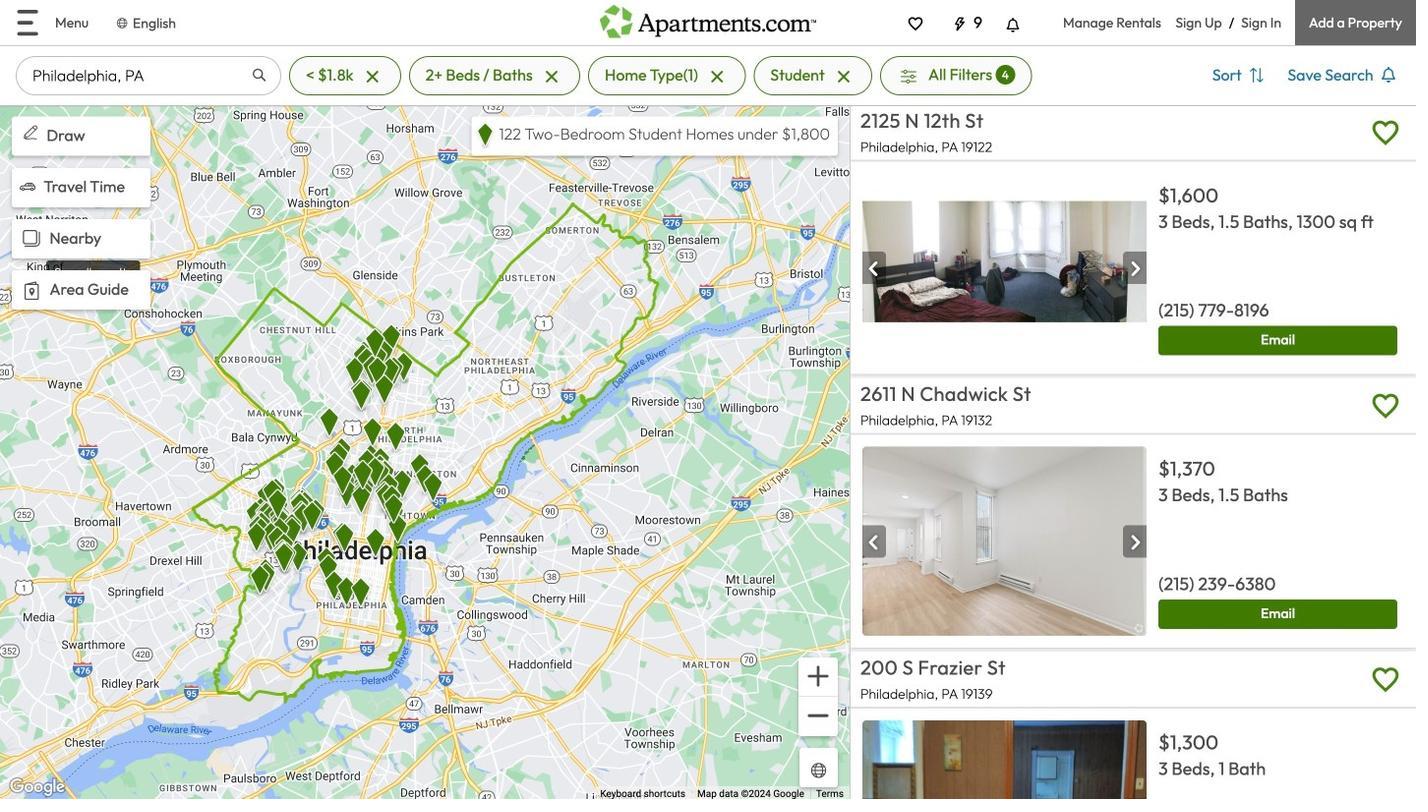 Task type: locate. For each thing, give the bounding box(es) containing it.
margin image
[[20, 122, 41, 144], [18, 225, 45, 253], [18, 277, 45, 305]]

map region
[[0, 105, 850, 800]]

building photo - 2611 n chadwick st image
[[863, 447, 1147, 636]]

Location or Point of Interest text field
[[16, 56, 281, 95]]

margin image
[[20, 179, 35, 194]]

building photo - 2125 n 12th st image
[[863, 174, 1147, 363]]

placard image image
[[863, 253, 886, 285], [1123, 253, 1147, 285], [863, 526, 886, 559], [1123, 526, 1147, 559]]



Task type: describe. For each thing, give the bounding box(es) containing it.
building photo - 200 s frazier st image
[[863, 721, 1147, 800]]

apartments.com logo image
[[600, 0, 816, 38]]

2 vertical spatial margin image
[[18, 277, 45, 305]]

0 vertical spatial margin image
[[20, 122, 41, 144]]

satellite view image
[[807, 760, 830, 782]]

1 vertical spatial margin image
[[18, 225, 45, 253]]

google image
[[5, 775, 70, 800]]



Task type: vqa. For each thing, say whether or not it's contained in the screenshot.
bottommost -
no



